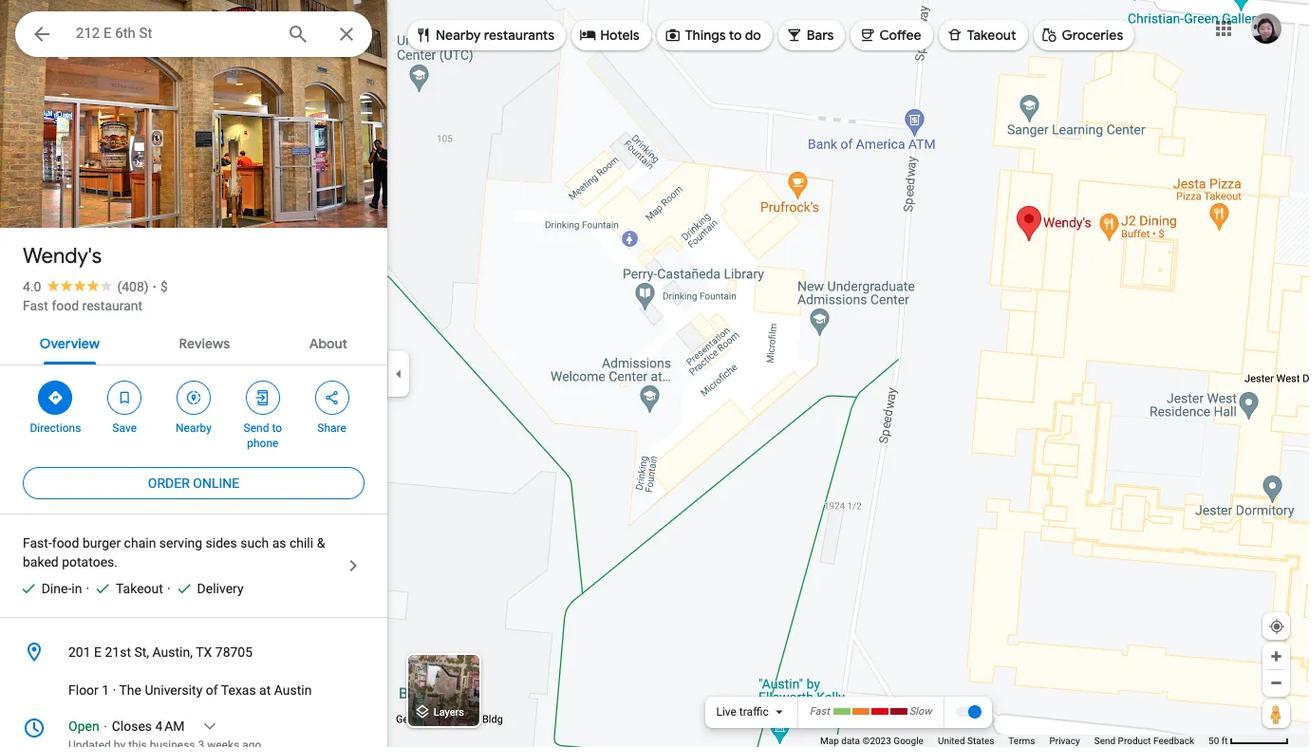 Task type: vqa. For each thing, say whether or not it's contained in the screenshot.
Halsted to the middle
no



Task type: locate. For each thing, give the bounding box(es) containing it.
save
[[112, 422, 137, 435]]

terms button
[[1009, 735, 1036, 748]]

1 vertical spatial food
[[52, 536, 79, 551]]

at
[[259, 683, 271, 698]]

takeout inside group
[[116, 581, 163, 596]]

· inside button
[[113, 683, 116, 698]]

offers takeout group
[[86, 579, 163, 598]]

show your location image
[[1269, 618, 1286, 635]]

nearby down 
[[176, 422, 212, 435]]

1 horizontal spatial send
[[1095, 736, 1116, 747]]

·
[[153, 279, 157, 294], [86, 581, 89, 596], [167, 581, 171, 596], [113, 683, 116, 698]]

0 horizontal spatial fast
[[23, 298, 48, 313]]


[[1042, 24, 1059, 45]]

chain
[[124, 536, 156, 551]]

212 E 6th St field
[[15, 11, 372, 57]]

fast-
[[23, 536, 52, 551]]

None field
[[76, 22, 272, 45]]

1 horizontal spatial takeout
[[968, 27, 1017, 44]]

footer
[[821, 735, 1209, 748]]

order
[[148, 476, 190, 491]]

about button
[[294, 319, 363, 365]]

send product feedback button
[[1095, 735, 1195, 748]]

0 horizontal spatial takeout
[[116, 581, 163, 596]]

delivery
[[197, 581, 244, 596]]

photo of wendy's image
[[0, 0, 388, 270]]

offers delivery group
[[167, 579, 244, 598]]

burger
[[83, 536, 121, 551]]

order online
[[148, 476, 240, 491]]

food up potatoes.
[[52, 536, 79, 551]]

to
[[729, 27, 742, 44], [272, 422, 282, 435]]

to left do
[[729, 27, 742, 44]]

such
[[240, 536, 269, 551]]

food down 4.0 stars image
[[52, 298, 79, 313]]

united
[[938, 736, 966, 747]]

university
[[145, 683, 203, 698]]

show street view coverage image
[[1263, 700, 1291, 729]]

potatoes.
[[62, 555, 118, 570]]

4 am
[[155, 719, 185, 734]]

tab list
[[0, 319, 388, 365]]

 things to do
[[665, 24, 762, 45]]

0 horizontal spatial send
[[244, 422, 269, 435]]

in
[[71, 581, 82, 596]]

1 horizontal spatial nearby
[[436, 27, 481, 44]]

1 vertical spatial send
[[1095, 736, 1116, 747]]

zoom in image
[[1270, 650, 1284, 664]]


[[786, 24, 803, 45]]


[[859, 24, 876, 45]]

things
[[685, 27, 726, 44]]

takeout right 
[[968, 27, 1017, 44]]

1 food from the top
[[52, 298, 79, 313]]

layers
[[434, 707, 464, 719]]

send left the product at right bottom
[[1095, 736, 1116, 747]]


[[580, 24, 597, 45]]

©2023
[[863, 736, 892, 747]]

serves dine-in group
[[11, 579, 82, 598]]

send inside send to phone
[[244, 422, 269, 435]]

0 vertical spatial takeout
[[968, 27, 1017, 44]]

takeout
[[968, 27, 1017, 44], [116, 581, 163, 596]]

takeout down chain
[[116, 581, 163, 596]]

live
[[717, 706, 737, 719]]

0 vertical spatial send
[[244, 422, 269, 435]]

fast down 4.0
[[23, 298, 48, 313]]

the
[[119, 683, 141, 698]]

nearby inside actions for wendy's region
[[176, 422, 212, 435]]

4.0 stars image
[[41, 279, 117, 292]]

google
[[894, 736, 924, 747]]

0 horizontal spatial nearby
[[176, 422, 212, 435]]

send up phone at the bottom
[[244, 422, 269, 435]]

feedback
[[1154, 736, 1195, 747]]

· right 1
[[113, 683, 116, 698]]


[[30, 21, 53, 47]]


[[47, 388, 64, 408]]

tab list containing overview
[[0, 319, 388, 365]]

0 vertical spatial food
[[52, 298, 79, 313]]

overview
[[40, 335, 100, 352]]

google maps element
[[0, 0, 1310, 748]]

1 horizontal spatial to
[[729, 27, 742, 44]]

fast for fast food restaurant
[[23, 298, 48, 313]]

send product feedback
[[1095, 736, 1195, 747]]

of
[[206, 683, 218, 698]]

0 vertical spatial nearby
[[436, 27, 481, 44]]

footer containing map data ©2023 google
[[821, 735, 1209, 748]]


[[254, 388, 271, 408]]

send inside button
[[1095, 736, 1116, 747]]

states
[[968, 736, 995, 747]]

0 vertical spatial fast
[[23, 298, 48, 313]]

· down fast-food burger chain serving sides such as chili & baked potatoes.
[[167, 581, 171, 596]]

· right 'in'
[[86, 581, 89, 596]]

fast inside button
[[23, 298, 48, 313]]

 coffee
[[859, 24, 922, 45]]

1 vertical spatial fast
[[810, 706, 830, 718]]

fast
[[23, 298, 48, 313], [810, 706, 830, 718]]

 Show traffic  checkbox
[[955, 705, 982, 720]]

groceries
[[1062, 27, 1124, 44]]

privacy button
[[1050, 735, 1081, 748]]

to inside send to phone
[[272, 422, 282, 435]]

open
[[68, 719, 99, 734]]

21st
[[105, 645, 131, 660]]

send for send to phone
[[244, 422, 269, 435]]

55 photos
[[48, 188, 116, 206]]

open ⋅ closes 4 am
[[68, 719, 185, 734]]

1 vertical spatial nearby
[[176, 422, 212, 435]]

to inside ' things to do'
[[729, 27, 742, 44]]

price: inexpensive element
[[160, 279, 168, 294]]

· left price: inexpensive element
[[153, 279, 157, 294]]

as
[[272, 536, 286, 551]]

food inside fast-food burger chain serving sides such as chili & baked potatoes.
[[52, 536, 79, 551]]

tab list inside google maps 'element'
[[0, 319, 388, 365]]

texas
[[221, 683, 256, 698]]

fast up map
[[810, 706, 830, 718]]

fast-food burger chain serving sides such as chili & baked potatoes.
[[23, 536, 325, 570]]

1 vertical spatial takeout
[[116, 581, 163, 596]]

hours image
[[23, 717, 46, 740]]

1 horizontal spatial fast
[[810, 706, 830, 718]]

food
[[52, 298, 79, 313], [52, 536, 79, 551]]

0 horizontal spatial to
[[272, 422, 282, 435]]

food inside button
[[52, 298, 79, 313]]

· $
[[153, 279, 168, 294]]

nearby right 
[[436, 27, 481, 44]]

to up phone at the bottom
[[272, 422, 282, 435]]

408 reviews element
[[117, 279, 149, 294]]

1 vertical spatial to
[[272, 422, 282, 435]]

2 food from the top
[[52, 536, 79, 551]]

0 vertical spatial to
[[729, 27, 742, 44]]



Task type: describe. For each thing, give the bounding box(es) containing it.
data
[[842, 736, 861, 747]]


[[947, 24, 964, 45]]

 button
[[15, 11, 68, 61]]

 takeout
[[947, 24, 1017, 45]]

(408)
[[117, 279, 149, 294]]

· inside offers delivery group
[[167, 581, 171, 596]]

201 e 21st st, austin, tx 78705
[[68, 645, 253, 660]]

closes
[[112, 719, 152, 734]]

privacy
[[1050, 736, 1081, 747]]

 groceries
[[1042, 24, 1124, 45]]


[[323, 388, 341, 408]]

 bars
[[786, 24, 834, 45]]

55
[[48, 188, 66, 206]]

united states button
[[938, 735, 995, 748]]

baked
[[23, 555, 59, 570]]

chili
[[290, 536, 314, 551]]

floor
[[68, 683, 99, 698]]


[[185, 388, 202, 408]]

map data ©2023 google
[[821, 736, 924, 747]]

78705
[[215, 645, 253, 660]]

show open hours for the week image
[[201, 718, 218, 735]]

order online link
[[23, 461, 365, 506]]

collapse side panel image
[[388, 363, 409, 384]]

map
[[821, 736, 839, 747]]

footer inside google maps 'element'
[[821, 735, 1209, 748]]

st,
[[134, 645, 149, 660]]

food for fast-
[[52, 536, 79, 551]]

50 ft button
[[1209, 736, 1290, 747]]

dine-
[[41, 581, 71, 596]]

coffee
[[880, 27, 922, 44]]

phone
[[247, 437, 279, 450]]

about
[[309, 335, 348, 352]]

live traffic
[[717, 706, 769, 719]]

terms
[[1009, 736, 1036, 747]]

1
[[102, 683, 109, 698]]

directions
[[30, 422, 81, 435]]

wendy's main content
[[0, 0, 388, 748]]

send to phone
[[244, 422, 282, 450]]

united states
[[938, 736, 995, 747]]

reviews button
[[164, 319, 245, 365]]

e
[[94, 645, 102, 660]]

nearby inside  nearby restaurants
[[436, 27, 481, 44]]

floor 1 · the university of texas at austin button
[[0, 672, 388, 710]]

none field inside the 212 e 6th st field
[[76, 22, 272, 45]]

online
[[193, 476, 240, 491]]

do
[[745, 27, 762, 44]]

live traffic option
[[717, 706, 769, 719]]

actions for wendy's region
[[0, 366, 388, 461]]

overview button
[[25, 319, 115, 365]]

takeout inside  takeout
[[968, 27, 1017, 44]]

zoom out image
[[1270, 676, 1284, 691]]

 search field
[[15, 11, 372, 61]]

photos
[[69, 188, 116, 206]]

food for fast
[[52, 298, 79, 313]]

· inside offers takeout group
[[86, 581, 89, 596]]

restaurant
[[82, 298, 143, 313]]


[[665, 24, 682, 45]]


[[415, 24, 432, 45]]

bars
[[807, 27, 834, 44]]

55 photos button
[[14, 180, 124, 214]]

sides
[[206, 536, 237, 551]]


[[116, 388, 133, 408]]

$
[[160, 279, 168, 294]]

restaurants
[[484, 27, 555, 44]]

4.0
[[23, 279, 41, 294]]

information for wendy's region
[[0, 634, 388, 748]]

fast food restaurant
[[23, 298, 143, 313]]

google account: michele murakami  
(michele.murakami@adept.ai) image
[[1252, 13, 1282, 43]]

tx
[[196, 645, 212, 660]]

serving
[[159, 536, 202, 551]]

reviews
[[179, 335, 230, 352]]

wendy's
[[23, 243, 102, 270]]

201 e 21st st, austin, tx 78705 button
[[0, 634, 388, 672]]

 nearby restaurants
[[415, 24, 555, 45]]

&
[[317, 536, 325, 551]]

send for send product feedback
[[1095, 736, 1116, 747]]

fast food restaurant button
[[23, 296, 143, 315]]

ft
[[1222, 736, 1229, 747]]

201
[[68, 645, 91, 660]]

 hotels
[[580, 24, 640, 45]]

fast for fast
[[810, 706, 830, 718]]

austin
[[274, 683, 312, 698]]

50
[[1209, 736, 1220, 747]]

traffic
[[740, 706, 769, 719]]

dine-in
[[41, 581, 82, 596]]

floor 1 · the university of texas at austin
[[68, 683, 312, 698]]



